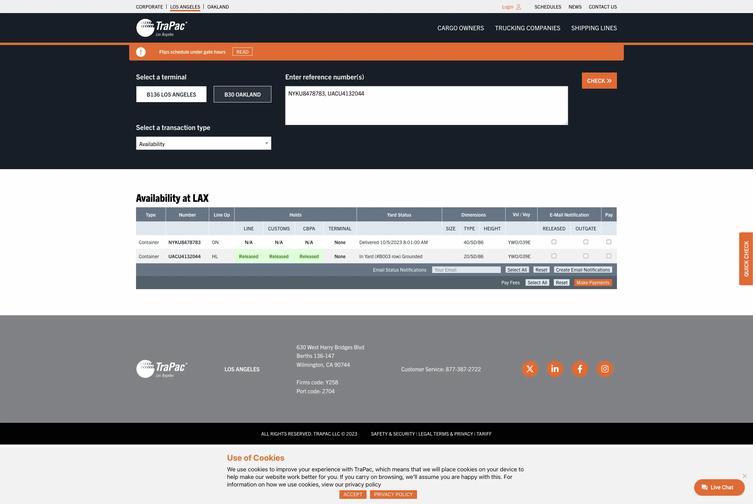 Task type: vqa. For each thing, say whether or not it's contained in the screenshot.
Oakland
yes



Task type: locate. For each thing, give the bounding box(es) containing it.
released down the e- at the right top of page
[[543, 225, 566, 232]]

1 vertical spatial a
[[157, 123, 160, 131]]

select
[[136, 72, 155, 81], [136, 123, 155, 131]]

2 a from the top
[[157, 123, 160, 131]]

1 horizontal spatial on
[[371, 474, 378, 480]]

1 vertical spatial select
[[136, 123, 155, 131]]

2 vertical spatial los
[[225, 365, 235, 372]]

0 vertical spatial container
[[139, 239, 159, 245]]

released right hl
[[239, 253, 259, 259]]

1 horizontal spatial you
[[441, 474, 451, 480]]

0 horizontal spatial to
[[270, 466, 275, 473]]

2 ywo/039e from the top
[[509, 253, 531, 259]]

email
[[373, 267, 385, 273]]

no image
[[742, 473, 749, 479]]

nyku8478783
[[169, 239, 201, 245]]

to
[[270, 466, 275, 473], [519, 466, 524, 473]]

email status notifications
[[373, 267, 427, 273]]

cookies,
[[299, 481, 321, 488]]

type
[[197, 123, 211, 131]]

1 horizontal spatial our
[[335, 481, 344, 488]]

1 vertical spatial pay
[[502, 279, 509, 286]]

1 vertical spatial use
[[288, 481, 297, 488]]

privacy policy
[[375, 492, 414, 497]]

0 vertical spatial our
[[256, 474, 264, 480]]

None checkbox
[[553, 240, 557, 244], [608, 240, 612, 244], [553, 254, 557, 258], [553, 240, 557, 244], [608, 240, 612, 244], [553, 254, 557, 258]]

1 vertical spatial type
[[464, 225, 476, 232]]

code:
[[312, 379, 325, 386], [308, 387, 321, 394]]

line for line
[[244, 225, 254, 232]]

b30 oakland
[[225, 91, 261, 98]]

0 horizontal spatial n/a
[[245, 239, 253, 245]]

ywo/039e for 20/sd/86
[[509, 253, 531, 259]]

corporate
[[136, 3, 163, 10]]

line for line op
[[214, 212, 223, 218]]

20/sd/86
[[464, 253, 484, 259]]

better
[[302, 474, 318, 480]]

1 container from the top
[[139, 239, 159, 245]]

2 horizontal spatial on
[[479, 466, 486, 473]]

& right terms
[[451, 431, 454, 437]]

code: right "port"
[[308, 387, 321, 394]]

1 vertical spatial we
[[279, 481, 286, 488]]

you down place
[[441, 474, 451, 480]]

footer containing 630 west harry bridges blvd
[[0, 315, 754, 445]]

availability
[[136, 191, 181, 204]]

make
[[240, 474, 254, 480]]

lines
[[601, 24, 618, 32]]

None checkbox
[[584, 240, 589, 244], [584, 254, 589, 258], [608, 254, 612, 258], [584, 240, 589, 244], [584, 254, 589, 258], [608, 254, 612, 258]]

1 horizontal spatial privacy
[[455, 431, 474, 437]]

pay for pay fees
[[502, 279, 509, 286]]

oakland right b30
[[236, 91, 261, 98]]

1 horizontal spatial oakland
[[236, 91, 261, 98]]

0 vertical spatial pay
[[606, 212, 614, 218]]

select left transaction
[[136, 123, 155, 131]]

0 vertical spatial type
[[146, 212, 156, 218]]

container for uacu4132044
[[139, 253, 159, 259]]

1 vertical spatial menu bar
[[433, 21, 623, 35]]

630
[[297, 343, 306, 350]]

on left device
[[479, 466, 486, 473]]

0 horizontal spatial yard
[[365, 253, 374, 259]]

policy
[[366, 481, 382, 488]]

0 vertical spatial we
[[423, 466, 431, 473]]

0 vertical spatial privacy
[[455, 431, 474, 437]]

0 horizontal spatial los angeles
[[170, 3, 200, 10]]

wilmington,
[[297, 361, 325, 368]]

status up 8:01:00
[[398, 212, 412, 218]]

1 vertical spatial none
[[335, 253, 346, 259]]

our down if
[[335, 481, 344, 488]]

footer
[[0, 315, 754, 445]]

our
[[256, 474, 264, 480], [335, 481, 344, 488]]

you right if
[[345, 474, 355, 480]]

a
[[157, 72, 160, 81], [157, 123, 160, 131]]

corporate link
[[136, 2, 163, 11]]

privacy down policy
[[375, 492, 395, 497]]

0 vertical spatial angeles
[[180, 3, 200, 10]]

1 vertical spatial status
[[386, 267, 399, 273]]

on left how
[[259, 481, 265, 488]]

8:01:00
[[404, 239, 420, 245]]

1 horizontal spatial &
[[451, 431, 454, 437]]

0 vertical spatial los angeles
[[170, 3, 200, 10]]

2 to from the left
[[519, 466, 524, 473]]

1 n/a from the left
[[245, 239, 253, 245]]

none left 'in'
[[335, 253, 346, 259]]

code: up 2704
[[312, 379, 325, 386]]

2 horizontal spatial n/a
[[306, 239, 314, 245]]

2 n/a from the left
[[275, 239, 283, 245]]

0 horizontal spatial line
[[214, 212, 223, 218]]

n/a right on
[[245, 239, 253, 245]]

use down work at the left
[[288, 481, 297, 488]]

privacy inside privacy policy "link"
[[375, 492, 395, 497]]

los
[[170, 3, 179, 10], [161, 91, 171, 98], [225, 365, 235, 372]]

oakland
[[208, 3, 229, 10], [236, 91, 261, 98]]

1 vertical spatial yard
[[365, 253, 374, 259]]

2 los angeles image from the top
[[136, 360, 188, 379]]

in
[[360, 253, 364, 259]]

berths
[[297, 352, 313, 359]]

menu bar down light image
[[433, 21, 623, 35]]

1 vertical spatial our
[[335, 481, 344, 488]]

cookies up make
[[248, 466, 268, 473]]

banner
[[0, 13, 754, 61]]

check inside 'button'
[[588, 77, 607, 84]]

your up this.
[[487, 466, 499, 473]]

None button
[[506, 267, 530, 273], [534, 267, 550, 273], [555, 267, 613, 273], [526, 279, 550, 286], [554, 279, 570, 286], [506, 267, 530, 273], [534, 267, 550, 273], [555, 267, 613, 273], [526, 279, 550, 286], [554, 279, 570, 286]]

Your Email email field
[[433, 267, 502, 273]]

oakland right los angeles link at the top of page
[[208, 3, 229, 10]]

0 horizontal spatial use
[[237, 466, 247, 473]]

2704
[[323, 387, 335, 394]]

1 vertical spatial container
[[139, 253, 159, 259]]

pay right notification
[[606, 212, 614, 218]]

line left op
[[214, 212, 223, 218]]

outgate
[[576, 225, 597, 232]]

cargo owners
[[438, 24, 485, 32]]

1 none from the top
[[335, 239, 346, 245]]

for
[[504, 474, 513, 480]]

none for delivered 10/5/2023 8:01:00 am
[[335, 239, 346, 245]]

los angeles image
[[136, 18, 188, 37], [136, 360, 188, 379]]

2 | from the left
[[475, 431, 476, 437]]

cookies
[[248, 466, 268, 473], [458, 466, 478, 473]]

pay left fees
[[502, 279, 509, 286]]

1 horizontal spatial to
[[519, 466, 524, 473]]

n/a down the cbpa
[[306, 239, 314, 245]]

use
[[237, 466, 247, 473], [288, 481, 297, 488]]

los angeles link
[[170, 2, 200, 11]]

2 vertical spatial angeles
[[236, 365, 260, 372]]

yard
[[388, 212, 397, 218], [365, 253, 374, 259]]

a left the terminal
[[157, 72, 160, 81]]

1 horizontal spatial n/a
[[275, 239, 283, 245]]

0 vertical spatial menu bar
[[532, 2, 621, 11]]

light image
[[517, 4, 522, 10]]

trapac,
[[355, 466, 374, 473]]

0 horizontal spatial your
[[299, 466, 311, 473]]

| left tariff
[[475, 431, 476, 437]]

877-
[[446, 365, 458, 372]]

0 vertical spatial los angeles image
[[136, 18, 188, 37]]

angeles
[[180, 3, 200, 10], [173, 91, 196, 98], [236, 365, 260, 372]]

b136
[[147, 91, 160, 98]]

banner containing cargo owners
[[0, 13, 754, 61]]

with up if
[[342, 466, 353, 473]]

ywo/039e
[[509, 239, 531, 245], [509, 253, 531, 259]]

1 horizontal spatial line
[[244, 225, 254, 232]]

1 to from the left
[[270, 466, 275, 473]]

we up assume
[[423, 466, 431, 473]]

west
[[308, 343, 319, 350]]

1 horizontal spatial los angeles
[[225, 365, 260, 372]]

with left this.
[[479, 474, 490, 480]]

make payments link
[[575, 279, 613, 286]]

type down availability
[[146, 212, 156, 218]]

type up 40/sd/86
[[464, 225, 476, 232]]

1 horizontal spatial cookies
[[458, 466, 478, 473]]

row)
[[392, 253, 401, 259]]

0 vertical spatial select
[[136, 72, 155, 81]]

0 vertical spatial status
[[398, 212, 412, 218]]

1 horizontal spatial pay
[[606, 212, 614, 218]]

are
[[452, 474, 460, 480]]

1 a from the top
[[157, 72, 160, 81]]

2 none from the top
[[335, 253, 346, 259]]

oakland link
[[208, 2, 229, 11]]

lax
[[193, 191, 209, 204]]

los inside footer
[[225, 365, 235, 372]]

to up website
[[270, 466, 275, 473]]

angeles inside footer
[[236, 365, 260, 372]]

cookies up happy
[[458, 466, 478, 473]]

1 horizontal spatial yard
[[388, 212, 397, 218]]

yard up 10/5/2023
[[388, 212, 397, 218]]

0 vertical spatial check
[[588, 77, 607, 84]]

use up make
[[237, 466, 247, 473]]

news
[[569, 3, 582, 10]]

1 horizontal spatial your
[[487, 466, 499, 473]]

hours
[[214, 48, 226, 55]]

0 vertical spatial a
[[157, 72, 160, 81]]

status
[[398, 212, 412, 218], [386, 267, 399, 273]]

&
[[389, 431, 393, 437], [451, 431, 454, 437]]

customs
[[268, 225, 290, 232]]

your up better
[[299, 466, 311, 473]]

our right make
[[256, 474, 264, 480]]

0 vertical spatial los
[[170, 3, 179, 10]]

0 vertical spatial on
[[479, 466, 486, 473]]

terminal
[[162, 72, 187, 81]]

if
[[340, 474, 344, 480]]

1 horizontal spatial we
[[423, 466, 431, 473]]

0 horizontal spatial |
[[417, 431, 418, 437]]

0 vertical spatial line
[[214, 212, 223, 218]]

happy
[[462, 474, 478, 480]]

1 & from the left
[[389, 431, 393, 437]]

1 horizontal spatial |
[[475, 431, 476, 437]]

none down terminal on the left of page
[[335, 239, 346, 245]]

0 horizontal spatial pay
[[502, 279, 509, 286]]

menu bar up shipping
[[532, 2, 621, 11]]

terminal
[[329, 225, 352, 232]]

select for select a terminal
[[136, 72, 155, 81]]

a left transaction
[[157, 123, 160, 131]]

accept
[[344, 492, 363, 497]]

0 vertical spatial none
[[335, 239, 346, 245]]

1 vertical spatial code:
[[308, 387, 321, 394]]

1 vertical spatial with
[[479, 474, 490, 480]]

n/a down customs in the left of the page
[[275, 239, 283, 245]]

ywo/039e down /
[[509, 239, 531, 245]]

0 horizontal spatial check
[[588, 77, 607, 84]]

0 horizontal spatial type
[[146, 212, 156, 218]]

2 container from the top
[[139, 253, 159, 259]]

1 horizontal spatial check
[[744, 241, 751, 259]]

0 horizontal spatial on
[[259, 481, 265, 488]]

we down website
[[279, 481, 286, 488]]

menu bar
[[532, 2, 621, 11], [433, 21, 623, 35]]

0 vertical spatial ywo/039e
[[509, 239, 531, 245]]

0 horizontal spatial with
[[342, 466, 353, 473]]

container for nyku8478783
[[139, 239, 159, 245]]

1 ywo/039e from the top
[[509, 239, 531, 245]]

1 vertical spatial check
[[744, 241, 751, 259]]

0 horizontal spatial cookies
[[248, 466, 268, 473]]

1 vertical spatial line
[[244, 225, 254, 232]]

on up policy
[[371, 474, 378, 480]]

status down in yard (#b003 row) grounded
[[386, 267, 399, 273]]

2 you from the left
[[441, 474, 451, 480]]

to right device
[[519, 466, 524, 473]]

ca
[[326, 361, 333, 368]]

select up b136
[[136, 72, 155, 81]]

0 horizontal spatial &
[[389, 431, 393, 437]]

delivered
[[360, 239, 379, 245]]

solid image
[[607, 78, 613, 84]]

1 vertical spatial oakland
[[236, 91, 261, 98]]

will
[[432, 466, 441, 473]]

los angeles inside footer
[[225, 365, 260, 372]]

0 horizontal spatial you
[[345, 474, 355, 480]]

0 horizontal spatial privacy
[[375, 492, 395, 497]]

& right 'safety'
[[389, 431, 393, 437]]

1 vertical spatial los angeles
[[225, 365, 260, 372]]

owners
[[460, 24, 485, 32]]

2 select from the top
[[136, 123, 155, 131]]

contact us link
[[590, 2, 618, 11]]

on
[[212, 239, 219, 245]]

this.
[[492, 474, 503, 480]]

1 vertical spatial privacy
[[375, 492, 395, 497]]

op
[[224, 212, 230, 218]]

1 vertical spatial angeles
[[173, 91, 196, 98]]

n/a
[[245, 239, 253, 245], [275, 239, 283, 245], [306, 239, 314, 245]]

1 vertical spatial ywo/039e
[[509, 253, 531, 259]]

help
[[227, 474, 239, 480]]

1 vertical spatial on
[[371, 474, 378, 480]]

ywo/039e up fees
[[509, 253, 531, 259]]

1 horizontal spatial type
[[464, 225, 476, 232]]

released down customs in the left of the page
[[270, 253, 289, 259]]

0 vertical spatial oakland
[[208, 3, 229, 10]]

check button
[[583, 73, 618, 89]]

login
[[503, 3, 514, 10]]

safety & security | legal terms & privacy | tariff
[[371, 431, 492, 437]]

fees
[[511, 279, 520, 286]]

privacy left tariff link
[[455, 431, 474, 437]]

1 horizontal spatial with
[[479, 474, 490, 480]]

1 select from the top
[[136, 72, 155, 81]]

| left the legal in the right bottom of the page
[[417, 431, 418, 437]]

line left customs in the left of the page
[[244, 225, 254, 232]]

0 vertical spatial yard
[[388, 212, 397, 218]]

website
[[266, 474, 286, 480]]

yard right 'in'
[[365, 253, 374, 259]]

1 vertical spatial los angeles image
[[136, 360, 188, 379]]



Task type: describe. For each thing, give the bounding box(es) containing it.
notifications
[[400, 267, 427, 273]]

reserved.
[[288, 431, 313, 437]]

released down the cbpa
[[300, 253, 319, 259]]

menu bar containing cargo owners
[[433, 21, 623, 35]]

all
[[262, 431, 270, 437]]

2023
[[347, 431, 358, 437]]

a for transaction
[[157, 123, 160, 131]]

147
[[325, 352, 335, 359]]

information
[[227, 481, 257, 488]]

1 cookies from the left
[[248, 466, 268, 473]]

privacy inside footer
[[455, 431, 474, 437]]

holds
[[290, 212, 302, 218]]

work
[[288, 474, 300, 480]]

gate
[[204, 48, 213, 55]]

harry
[[320, 343, 334, 350]]

make
[[577, 279, 589, 286]]

reference
[[303, 72, 332, 81]]

we
[[227, 466, 236, 473]]

2 & from the left
[[451, 431, 454, 437]]

©
[[342, 431, 346, 437]]

quick
[[744, 260, 751, 277]]

how
[[267, 481, 277, 488]]

assume
[[419, 474, 440, 480]]

payments
[[590, 279, 610, 286]]

improve
[[277, 466, 297, 473]]

pay for pay
[[606, 212, 614, 218]]

0 vertical spatial code:
[[312, 379, 325, 386]]

customer
[[402, 365, 425, 372]]

enter reference number(s)
[[286, 72, 365, 81]]

hl
[[212, 253, 218, 259]]

1 your from the left
[[299, 466, 311, 473]]

privacy
[[346, 481, 365, 488]]

1 | from the left
[[417, 431, 418, 437]]

b136 los angeles
[[147, 91, 196, 98]]

a for terminal
[[157, 72, 160, 81]]

cookies
[[254, 453, 285, 463]]

1 horizontal spatial use
[[288, 481, 297, 488]]

status for yard
[[398, 212, 412, 218]]

y258
[[326, 379, 339, 386]]

/
[[521, 211, 522, 218]]

menu bar containing schedules
[[532, 2, 621, 11]]

notification
[[565, 212, 590, 218]]

1 vertical spatial los
[[161, 91, 171, 98]]

you.
[[328, 474, 339, 480]]

yard status
[[388, 212, 412, 218]]

status for email
[[386, 267, 399, 273]]

read
[[237, 48, 249, 55]]

delivered 10/5/2023 8:01:00 am
[[360, 239, 428, 245]]

of
[[244, 453, 252, 463]]

that
[[411, 466, 422, 473]]

trucking companies link
[[490, 21, 567, 35]]

0 vertical spatial with
[[342, 466, 353, 473]]

Enter reference number(s) text field
[[286, 86, 569, 125]]

customer service: 877-387-2722
[[402, 365, 482, 372]]

uacu4132044
[[169, 253, 201, 259]]

rights
[[271, 431, 287, 437]]

use
[[227, 453, 242, 463]]

firms code:  y258 port code:  2704
[[297, 379, 339, 394]]

trucking companies
[[496, 24, 561, 32]]

service:
[[426, 365, 445, 372]]

voy
[[523, 211, 531, 218]]

for
[[319, 474, 326, 480]]

us
[[612, 3, 618, 10]]

(#b003
[[375, 253, 391, 259]]

0 horizontal spatial we
[[279, 481, 286, 488]]

schedules
[[535, 3, 562, 10]]

1 you from the left
[[345, 474, 355, 480]]

use of cookies we use cookies to improve your experience with trapac, which means that we will place cookies on your device to help make our website work better for you. if you carry on browsing, we'll assume you are happy with this. for information on how we use cookies, view our privacy policy
[[227, 453, 524, 488]]

schedule
[[171, 48, 190, 55]]

vsl / voy
[[513, 211, 531, 218]]

e-mail notification
[[550, 212, 590, 218]]

schedules link
[[535, 2, 562, 11]]

e-
[[550, 212, 555, 218]]

device
[[501, 466, 518, 473]]

2 vertical spatial on
[[259, 481, 265, 488]]

0 vertical spatial use
[[237, 466, 247, 473]]

we'll
[[406, 474, 418, 480]]

0 horizontal spatial oakland
[[208, 3, 229, 10]]

policy
[[396, 492, 414, 497]]

legal terms & privacy link
[[419, 431, 474, 437]]

select a terminal
[[136, 72, 187, 81]]

port
[[297, 387, 307, 394]]

availability at lax
[[136, 191, 209, 204]]

select for select a transaction type
[[136, 123, 155, 131]]

select a transaction type
[[136, 123, 211, 131]]

number(s)
[[334, 72, 365, 81]]

height
[[484, 225, 501, 232]]

grounded
[[402, 253, 423, 259]]

browsing,
[[379, 474, 405, 480]]

line op
[[214, 212, 230, 218]]

blvd
[[354, 343, 365, 350]]

2 cookies from the left
[[458, 466, 478, 473]]

carry
[[356, 474, 370, 480]]

pay fees
[[502, 279, 520, 286]]

0 horizontal spatial our
[[256, 474, 264, 480]]

tariff
[[477, 431, 492, 437]]

size
[[447, 225, 456, 232]]

los inside los angeles link
[[170, 3, 179, 10]]

90744
[[335, 361, 350, 368]]

vsl
[[513, 211, 520, 218]]

630 west harry bridges blvd berths 136-147 wilmington, ca 90744
[[297, 343, 365, 368]]

cargo
[[438, 24, 458, 32]]

legal
[[419, 431, 433, 437]]

enter
[[286, 72, 302, 81]]

safety & security link
[[371, 431, 415, 437]]

solid image
[[136, 47, 146, 57]]

place
[[442, 466, 456, 473]]

ywo/039e for 40/sd/86
[[509, 239, 531, 245]]

safety
[[371, 431, 388, 437]]

1 los angeles image from the top
[[136, 18, 188, 37]]

3 n/a from the left
[[306, 239, 314, 245]]

tariff link
[[477, 431, 492, 437]]

companies
[[527, 24, 561, 32]]

none for in yard (#b003 row) grounded
[[335, 253, 346, 259]]

2 your from the left
[[487, 466, 499, 473]]

shipping lines link
[[567, 21, 623, 35]]

cargo owners link
[[433, 21, 490, 35]]



